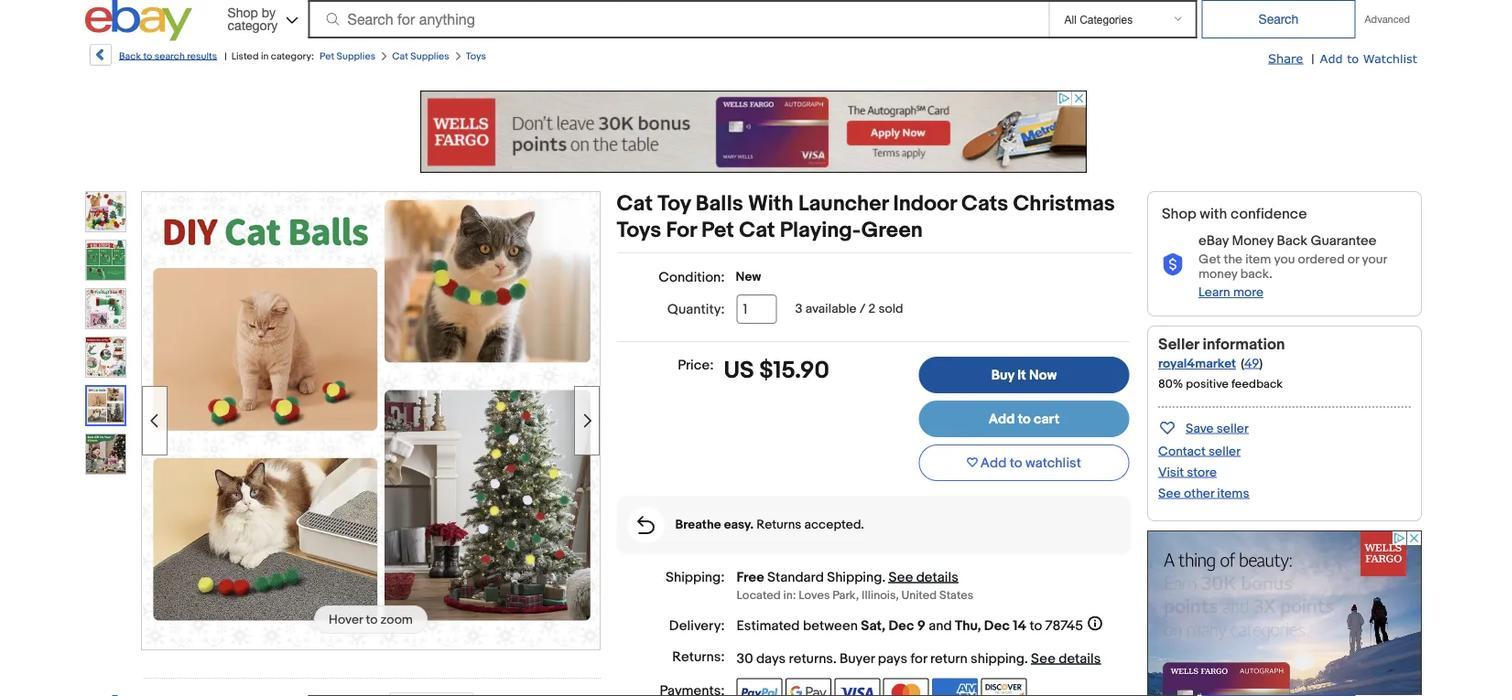 Task type: locate. For each thing, give the bounding box(es) containing it.
easy.
[[724, 518, 754, 534]]

2 supplies from the left
[[411, 50, 450, 62]]

seller for save
[[1217, 421, 1249, 437]]

see down visit
[[1159, 486, 1181, 502]]

add inside add to cart link
[[989, 411, 1015, 428]]

advanced
[[1365, 13, 1410, 25]]

supplies right category:
[[337, 50, 376, 62]]

0 horizontal spatial details
[[916, 570, 959, 586]]

14
[[1013, 619, 1027, 635]]

1 vertical spatial shop
[[1162, 205, 1197, 223]]

with details__icon image inside us $15.90 main content
[[638, 517, 655, 535]]

add right 'share'
[[1320, 51, 1343, 65]]

see details link up united
[[889, 570, 959, 586]]

0 vertical spatial add
[[1320, 51, 1343, 65]]

9
[[918, 619, 926, 635]]

1 horizontal spatial shop
[[1162, 205, 1197, 223]]

with
[[1200, 205, 1228, 223]]

1 horizontal spatial back
[[1277, 233, 1308, 250]]

quantity:
[[667, 301, 725, 318]]

0 vertical spatial see details link
[[889, 570, 959, 586]]

us $15.90 main content
[[617, 191, 1131, 697]]

other
[[1184, 486, 1215, 502]]

1 horizontal spatial dec
[[984, 619, 1010, 635]]

0 horizontal spatial see
[[889, 570, 913, 586]]

0 horizontal spatial |
[[225, 50, 227, 62]]

$15.90
[[760, 357, 830, 386]]

seller information royal4market ( 49 ) 80% positive feedback
[[1159, 335, 1285, 392]]

pet right the for
[[702, 218, 734, 244]]

/
[[860, 302, 866, 317]]

and
[[929, 619, 952, 635]]

0 vertical spatial shop
[[228, 5, 258, 20]]

0 vertical spatial advertisement region
[[420, 91, 1087, 173]]

supplies
[[337, 50, 376, 62], [411, 50, 450, 62]]

visa image
[[835, 679, 880, 697]]

0 horizontal spatial with details__icon image
[[638, 517, 655, 535]]

watchlist
[[1026, 455, 1082, 472]]

or
[[1348, 252, 1360, 268]]

results
[[187, 50, 217, 62]]

0 horizontal spatial see details link
[[889, 570, 959, 586]]

3 available / 2 sold
[[796, 302, 904, 317]]

0 vertical spatial with details__icon image
[[1162, 254, 1184, 277]]

dec left 14
[[984, 619, 1010, 635]]

add to watchlist button
[[919, 445, 1130, 482]]

shop left by
[[228, 5, 258, 20]]

2 vertical spatial add
[[981, 455, 1007, 472]]

with details__icon image for ebay money back guarantee
[[1162, 254, 1184, 277]]

seller down save seller
[[1209, 444, 1241, 460]]

1 horizontal spatial toys
[[617, 218, 662, 244]]

toys right the 'cat supplies'
[[466, 50, 486, 62]]

visit store link
[[1159, 465, 1217, 481]]

buy it now
[[992, 367, 1057, 384]]

pet supplies
[[320, 50, 376, 62]]

with details__icon image
[[1162, 254, 1184, 277], [638, 517, 655, 535]]

0 horizontal spatial cat
[[392, 50, 408, 62]]

1 vertical spatial back
[[1277, 233, 1308, 250]]

toys left the for
[[617, 218, 662, 244]]

1 dec from the left
[[889, 619, 915, 635]]

| right share button on the top
[[1312, 51, 1315, 67]]

see details link
[[889, 570, 959, 586], [1031, 651, 1101, 668]]

sat,
[[861, 619, 886, 635]]

see other items link
[[1159, 486, 1250, 502]]

0 horizontal spatial advertisement region
[[420, 91, 1087, 173]]

. up illinois,
[[882, 570, 886, 586]]

1 supplies from the left
[[337, 50, 376, 62]]

.
[[882, 570, 886, 586], [833, 651, 837, 668], [1025, 651, 1028, 668]]

contact seller visit store see other items
[[1159, 444, 1250, 502]]

1 horizontal spatial details
[[1059, 651, 1101, 668]]

estimated between sat, dec 9 and thu, dec 14 to 78745
[[737, 619, 1083, 635]]

0 horizontal spatial pet
[[320, 50, 334, 62]]

1 vertical spatial pet
[[702, 218, 734, 244]]

item
[[1246, 252, 1272, 268]]

1 vertical spatial seller
[[1209, 444, 1241, 460]]

picture 5 of 6 image
[[87, 387, 125, 425]]

1 vertical spatial with details__icon image
[[638, 517, 655, 535]]

1 horizontal spatial pet
[[702, 218, 734, 244]]

0 horizontal spatial toys
[[466, 50, 486, 62]]

loves
[[799, 589, 830, 604]]

details down 78745
[[1059, 651, 1101, 668]]

american express image
[[932, 679, 978, 697]]

seller inside contact seller visit store see other items
[[1209, 444, 1241, 460]]

2
[[869, 302, 876, 317]]

add
[[1320, 51, 1343, 65], [989, 411, 1015, 428], [981, 455, 1007, 472]]

back left search
[[119, 50, 141, 62]]

shipping
[[971, 651, 1025, 668]]

80%
[[1159, 378, 1184, 392]]

add down buy
[[989, 411, 1015, 428]]

toy
[[658, 191, 691, 218]]

dec left 9
[[889, 619, 915, 635]]

1 vertical spatial see
[[889, 570, 913, 586]]

discover image
[[981, 679, 1027, 697]]

see details link for 30 days returns . buyer pays for return shipping . see details
[[1031, 651, 1101, 668]]

pet supplies link
[[320, 50, 376, 62]]

states
[[940, 589, 974, 604]]

1 vertical spatial details
[[1059, 651, 1101, 668]]

back up you
[[1277, 233, 1308, 250]]

3
[[796, 302, 803, 317]]

with details__icon image left get
[[1162, 254, 1184, 277]]

0 horizontal spatial dec
[[889, 619, 915, 635]]

0 horizontal spatial shop
[[228, 5, 258, 20]]

cat for cat toy balls with launcher indoor cats christmas toys for pet cat playing-green
[[617, 191, 653, 218]]

0 vertical spatial back
[[119, 50, 141, 62]]

see up united
[[889, 570, 913, 586]]

see details link for standard shipping . see details
[[889, 570, 959, 586]]

get
[[1199, 252, 1221, 268]]

1 horizontal spatial see
[[1031, 651, 1056, 668]]

cat toy balls with launcher indoor cats christmas toys for pet cat playing-green - picture 5 of 6 image
[[142, 190, 600, 648]]

| listed in category:
[[225, 50, 314, 62]]

0 horizontal spatial back
[[119, 50, 141, 62]]

details up united
[[916, 570, 959, 586]]

new
[[736, 269, 761, 285]]

add inside add to watchlist 'button'
[[981, 455, 1007, 472]]

details
[[916, 570, 959, 586], [1059, 651, 1101, 668]]

money
[[1232, 233, 1274, 250]]

shop left with
[[1162, 205, 1197, 223]]

1 horizontal spatial cat
[[617, 191, 653, 218]]

buy
[[992, 367, 1015, 384]]

dec
[[889, 619, 915, 635], [984, 619, 1010, 635]]

None submit
[[1202, 0, 1356, 38]]

1 horizontal spatial advertisement region
[[1148, 531, 1422, 697]]

78745
[[1046, 619, 1083, 635]]

2 dec from the left
[[984, 619, 1010, 635]]

paypal image
[[737, 679, 783, 697]]

park,
[[833, 589, 859, 604]]

| inside share | add to watchlist
[[1312, 51, 1315, 67]]

1 vertical spatial see details link
[[1031, 651, 1101, 668]]

toys inside cat toy balls with launcher indoor cats christmas toys for pet cat playing-green
[[617, 218, 662, 244]]

cart
[[1034, 411, 1060, 428]]

with
[[748, 191, 794, 218]]

see down 78745
[[1031, 651, 1056, 668]]

0 vertical spatial pet
[[320, 50, 334, 62]]

49 link
[[1245, 356, 1260, 372]]

add down add to cart link
[[981, 455, 1007, 472]]

2 vertical spatial see
[[1031, 651, 1056, 668]]

1 horizontal spatial supplies
[[411, 50, 450, 62]]

seller right save
[[1217, 421, 1249, 437]]

royal4market link
[[1159, 357, 1237, 372]]

. left buyer
[[833, 651, 837, 668]]

1 horizontal spatial see details link
[[1031, 651, 1101, 668]]

|
[[225, 50, 227, 62], [1312, 51, 1315, 67]]

with details__icon image for breathe easy.
[[638, 517, 655, 535]]

supplies left 'toys' link
[[411, 50, 450, 62]]

for
[[666, 218, 697, 244]]

to inside 'button'
[[1010, 455, 1023, 472]]

seller inside button
[[1217, 421, 1249, 437]]

30 days returns . buyer pays for return shipping . see details
[[737, 651, 1101, 668]]

advertisement region
[[420, 91, 1087, 173], [1148, 531, 1422, 697]]

1 vertical spatial toys
[[617, 218, 662, 244]]

pet inside cat toy balls with launcher indoor cats christmas toys for pet cat playing-green
[[702, 218, 734, 244]]

ordered
[[1298, 252, 1345, 268]]

1 vertical spatial add
[[989, 411, 1015, 428]]

learn
[[1199, 285, 1231, 301]]

share | add to watchlist
[[1269, 51, 1418, 67]]

1 horizontal spatial with details__icon image
[[1162, 254, 1184, 277]]

see details link down 78745
[[1031, 651, 1101, 668]]

(
[[1241, 356, 1245, 372]]

. down 14
[[1025, 651, 1028, 668]]

0 vertical spatial see
[[1159, 486, 1181, 502]]

to for cart
[[1018, 411, 1031, 428]]

located
[[737, 589, 781, 604]]

cat left toy
[[617, 191, 653, 218]]

| left listed
[[225, 50, 227, 62]]

cat right pet supplies "link"
[[392, 50, 408, 62]]

us
[[724, 357, 754, 386]]

0 horizontal spatial supplies
[[337, 50, 376, 62]]

0 vertical spatial seller
[[1217, 421, 1249, 437]]

us $15.90
[[724, 357, 830, 386]]

2 horizontal spatial .
[[1025, 651, 1028, 668]]

2 horizontal spatial cat
[[739, 218, 775, 244]]

with details__icon image left breathe at the bottom left of page
[[638, 517, 655, 535]]

supplies for pet supplies
[[337, 50, 376, 62]]

pet right category:
[[320, 50, 334, 62]]

shop inside shop by category
[[228, 5, 258, 20]]

2 horizontal spatial see
[[1159, 486, 1181, 502]]

see
[[1159, 486, 1181, 502], [889, 570, 913, 586], [1031, 651, 1056, 668]]

store
[[1187, 465, 1217, 481]]

add for add to cart
[[989, 411, 1015, 428]]

returns
[[757, 518, 802, 534]]

listed
[[231, 50, 259, 62]]

items
[[1217, 486, 1250, 502]]

cat up new
[[739, 218, 775, 244]]

shop
[[228, 5, 258, 20], [1162, 205, 1197, 223]]

1 horizontal spatial |
[[1312, 51, 1315, 67]]

guarantee
[[1311, 233, 1377, 250]]

positive
[[1186, 378, 1229, 392]]



Task type: vqa. For each thing, say whether or not it's contained in the screenshot.
Green
yes



Task type: describe. For each thing, give the bounding box(es) containing it.
shop for shop by category
[[228, 5, 258, 20]]

Quantity: text field
[[737, 295, 777, 324]]

add inside share | add to watchlist
[[1320, 51, 1343, 65]]

1 horizontal spatial .
[[882, 570, 886, 586]]

thu,
[[955, 619, 981, 635]]

more
[[1234, 285, 1264, 301]]

your
[[1362, 252, 1387, 268]]

picture 4 of 6 image
[[86, 338, 125, 377]]

back to search results link
[[88, 44, 217, 72]]

price:
[[678, 357, 714, 374]]

for
[[911, 651, 927, 668]]

category
[[228, 17, 278, 33]]

add to cart
[[989, 411, 1060, 428]]

delivery:
[[669, 619, 725, 635]]

shipping
[[827, 570, 882, 586]]

0 vertical spatial toys
[[466, 50, 486, 62]]

to for watchlist
[[1010, 455, 1023, 472]]

breathe easy. returns accepted.
[[676, 518, 864, 534]]

feedback
[[1232, 378, 1283, 392]]

49
[[1245, 356, 1260, 372]]

returns
[[789, 651, 833, 668]]

seller
[[1159, 335, 1200, 354]]

buy it now link
[[919, 357, 1130, 394]]

seller for contact
[[1209, 444, 1241, 460]]

advanced link
[[1356, 1, 1420, 38]]

shipping:
[[666, 570, 725, 586]]

days
[[756, 651, 786, 668]]

add to cart link
[[919, 401, 1130, 438]]

Search for anything text field
[[311, 2, 1045, 37]]

to for search
[[143, 50, 152, 62]]

add to watchlist link
[[1320, 50, 1418, 67]]

cat for cat supplies
[[392, 50, 408, 62]]

learn more link
[[1199, 285, 1264, 301]]

google pay image
[[786, 679, 832, 697]]

search
[[155, 50, 185, 62]]

picture 2 of 6 image
[[86, 241, 125, 280]]

buyer
[[840, 651, 875, 668]]

back.
[[1241, 267, 1273, 283]]

picture 1 of 6 image
[[86, 192, 125, 232]]

money
[[1199, 267, 1238, 283]]

breathe
[[676, 518, 721, 534]]

the
[[1224, 252, 1243, 268]]

category:
[[271, 50, 314, 62]]

)
[[1260, 356, 1263, 372]]

confidence
[[1231, 205, 1308, 223]]

illinois,
[[862, 589, 899, 604]]

it
[[1018, 367, 1026, 384]]

shop with confidence
[[1162, 205, 1308, 223]]

see inside contact seller visit store see other items
[[1159, 486, 1181, 502]]

available
[[806, 302, 857, 317]]

free
[[737, 570, 765, 586]]

standard shipping . see details
[[768, 570, 959, 586]]

shop for shop with confidence
[[1162, 205, 1197, 223]]

watchlist
[[1364, 51, 1418, 65]]

united
[[902, 589, 937, 604]]

visit
[[1159, 465, 1184, 481]]

save
[[1186, 421, 1214, 437]]

cat supplies
[[392, 50, 450, 62]]

picture 3 of 6 image
[[86, 289, 125, 329]]

green
[[862, 218, 923, 244]]

contact seller link
[[1159, 444, 1241, 460]]

in:
[[784, 589, 796, 604]]

sold
[[879, 302, 904, 317]]

add to watchlist
[[981, 455, 1082, 472]]

add for add to watchlist
[[981, 455, 1007, 472]]

shop by category
[[228, 5, 278, 33]]

save seller
[[1186, 421, 1249, 437]]

0 horizontal spatial .
[[833, 651, 837, 668]]

0 vertical spatial details
[[916, 570, 959, 586]]

condition:
[[659, 270, 725, 286]]

accepted.
[[805, 518, 864, 534]]

shop by category button
[[219, 0, 302, 37]]

launcher
[[799, 191, 889, 218]]

cats
[[962, 191, 1009, 218]]

save seller button
[[1159, 418, 1249, 439]]

master card image
[[884, 679, 929, 697]]

ebay
[[1199, 233, 1229, 250]]

supplies for cat supplies
[[411, 50, 450, 62]]

cat toy balls with launcher indoor cats christmas toys for pet cat playing-green
[[617, 191, 1115, 244]]

cat supplies link
[[392, 50, 450, 62]]

return
[[930, 651, 968, 668]]

ebay money back guarantee get the item you ordered or your money back. learn more
[[1199, 233, 1387, 301]]

share button
[[1269, 50, 1304, 67]]

1 vertical spatial advertisement region
[[1148, 531, 1422, 697]]

to inside share | add to watchlist
[[1347, 51, 1359, 65]]

estimated
[[737, 619, 800, 635]]

back inside ebay money back guarantee get the item you ordered or your money back. learn more
[[1277, 233, 1308, 250]]

now
[[1030, 367, 1057, 384]]

picture 6 of 6 image
[[86, 435, 125, 474]]

in
[[261, 50, 269, 62]]

toys link
[[466, 50, 486, 62]]

christmas
[[1014, 191, 1115, 218]]

between
[[803, 619, 858, 635]]

royal4market
[[1159, 357, 1237, 372]]

30
[[737, 651, 753, 668]]

pays
[[878, 651, 908, 668]]

standard
[[768, 570, 824, 586]]

information
[[1203, 335, 1285, 354]]



